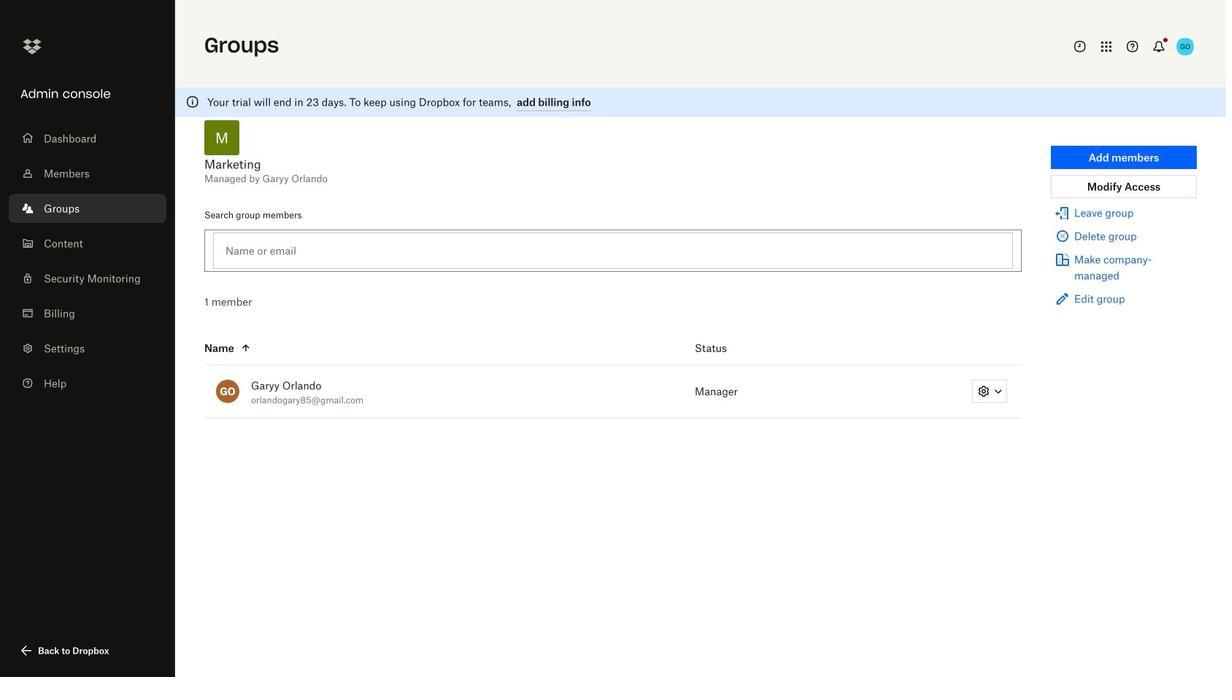 Task type: locate. For each thing, give the bounding box(es) containing it.
list item
[[9, 194, 166, 223]]

global header element
[[175, 0, 1226, 88]]

list
[[9, 115, 166, 643]]

Name or email text field
[[213, 233, 1013, 269]]

alert
[[175, 88, 1226, 117]]



Task type: vqa. For each thing, say whether or not it's contained in the screenshot.
DROPBOX image
no



